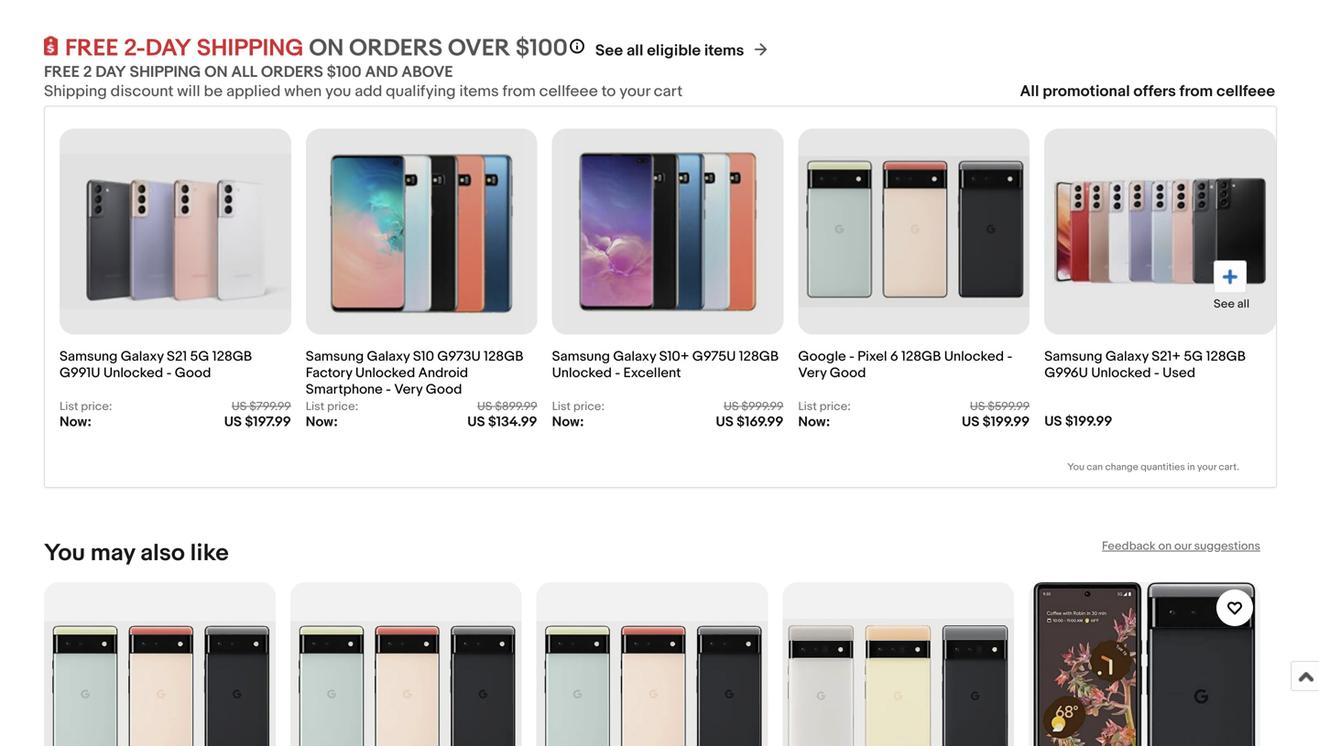 Task type: vqa. For each thing, say whether or not it's contained in the screenshot.
the very within the Samsung Galaxy S10 G973U 128GB Factory Unlocked Android Smartphone - Very Good
yes



Task type: locate. For each thing, give the bounding box(es) containing it.
price: down google
[[820, 400, 851, 414]]

2 list price: from the left
[[306, 400, 358, 414]]

3 galaxy from the left
[[613, 349, 656, 365]]

cellfeee
[[539, 82, 598, 101], [1217, 82, 1275, 101]]

0 horizontal spatial all
[[627, 41, 643, 60]]

128gb inside google - pixel 6 128gb unlocked - very good
[[901, 349, 941, 365]]

see up 'to' on the top
[[595, 41, 623, 60]]

list for samsung galaxy s10+ g975u 128gb unlocked - excellent
[[552, 400, 571, 414]]

0 horizontal spatial cellfeee
[[539, 82, 598, 101]]

2 now: from the left
[[306, 414, 338, 431]]

list price:
[[60, 400, 112, 414], [306, 400, 358, 414], [552, 400, 605, 414], [798, 400, 851, 414]]

list price: down smartphone at left
[[306, 400, 358, 414]]

see all link
[[1214, 261, 1250, 311]]

1 vertical spatial items
[[459, 82, 499, 101]]

samsung inside samsung galaxy s21 5g 128gb g991u unlocked - good
[[60, 349, 118, 365]]

3 now: from the left
[[552, 414, 584, 431]]

list
[[44, 568, 1275, 747]]

1 horizontal spatial very
[[798, 365, 827, 382]]

- inside samsung galaxy s10+ g975u 128gb unlocked - excellent
[[615, 365, 620, 382]]

0 horizontal spatial on
[[204, 63, 228, 82]]

1 price: from the left
[[81, 400, 112, 414]]

price: right $899.99
[[573, 400, 605, 414]]

2 128gb from the left
[[484, 349, 524, 365]]

galaxy left s21+
[[1106, 349, 1149, 365]]

4 128gb from the left
[[901, 349, 941, 365]]

0 vertical spatial your
[[620, 82, 650, 101]]

galaxy
[[121, 349, 164, 365], [367, 349, 410, 365], [613, 349, 656, 365], [1106, 349, 1149, 365]]

suggestions
[[1194, 540, 1261, 554]]

you
[[1068, 462, 1085, 474], [44, 540, 85, 568]]

applied
[[226, 82, 281, 101]]

$899.99
[[495, 400, 537, 414]]

shipping inside free 2 day shipping on all orders $100 and above shipping discount will be applied when you add qualifying items from cellfeee to your cart
[[130, 63, 201, 82]]

4 list from the left
[[798, 400, 817, 414]]

samsung inside samsung galaxy s21+ 5g 128gb g996u unlocked - used
[[1045, 349, 1103, 365]]

orders up qualifying
[[349, 34, 443, 63]]

1 horizontal spatial your
[[1197, 462, 1217, 474]]

list for google - pixel 6 128gb unlocked - very good
[[798, 400, 817, 414]]

now: for samsung galaxy s21 5g 128gb g991u unlocked - good
[[60, 414, 92, 431]]

list price: right $899.99
[[552, 400, 605, 414]]

128gb right used
[[1206, 349, 1246, 365]]

galaxy for s21
[[121, 349, 164, 365]]

like
[[190, 540, 229, 568]]

2 price: from the left
[[327, 400, 358, 414]]

galaxy inside samsung galaxy s10+ g975u 128gb unlocked - excellent
[[613, 349, 656, 365]]

samsung galaxy s21+ 5g 128gb g996u unlocked - used
[[1045, 349, 1246, 382]]

cellfeee right offers
[[1217, 82, 1275, 101]]

128gb right the g975u at the top right
[[739, 349, 779, 365]]

orders
[[349, 34, 443, 63], [261, 63, 323, 82]]

and
[[365, 63, 398, 82]]

$134.99
[[488, 414, 537, 431]]

you for you may also like
[[44, 540, 85, 568]]

your right 'to' on the top
[[620, 82, 650, 101]]

from down over
[[503, 82, 536, 101]]

be
[[204, 82, 223, 101]]

price:
[[81, 400, 112, 414], [327, 400, 358, 414], [573, 400, 605, 414], [820, 400, 851, 414]]

see
[[595, 41, 623, 60], [1214, 297, 1235, 311]]

0 horizontal spatial day
[[95, 63, 126, 82]]

5g right s21+
[[1184, 349, 1203, 365]]

1 horizontal spatial orders
[[349, 34, 443, 63]]

s10+
[[659, 349, 689, 365]]

now: down 'g991u'
[[60, 414, 92, 431]]

unlocked
[[944, 349, 1004, 365], [103, 365, 163, 382], [355, 365, 415, 382], [552, 365, 612, 382], [1091, 365, 1151, 382]]

- left pixel
[[849, 349, 855, 365]]

1 samsung from the left
[[60, 349, 118, 365]]

1 horizontal spatial all
[[1238, 297, 1250, 311]]

galaxy left s10
[[367, 349, 410, 365]]

2 from from the left
[[1180, 82, 1213, 101]]

1 galaxy from the left
[[121, 349, 164, 365]]

5g
[[190, 349, 209, 365], [1184, 349, 1203, 365]]

1 horizontal spatial on
[[309, 34, 344, 63]]

1 vertical spatial see
[[1214, 297, 1235, 311]]

samsung inside samsung galaxy s10+ g975u 128gb unlocked - excellent
[[552, 349, 610, 365]]

$100 left and at the left top
[[327, 63, 362, 82]]

free left 2-
[[65, 34, 119, 63]]

128gb for samsung galaxy s10 g973u 128gb factory unlocked android smartphone - very good
[[484, 349, 524, 365]]

very left pixel
[[798, 365, 827, 382]]

5g right s21
[[190, 349, 209, 365]]

128gb
[[212, 349, 252, 365], [484, 349, 524, 365], [739, 349, 779, 365], [901, 349, 941, 365], [1206, 349, 1246, 365]]

1 horizontal spatial $100
[[516, 34, 568, 63]]

shipping left be
[[130, 63, 201, 82]]

-
[[849, 349, 855, 365], [1007, 349, 1013, 365], [166, 365, 172, 382], [615, 365, 620, 382], [1154, 365, 1160, 382], [386, 382, 391, 398]]

g975u
[[692, 349, 736, 365]]

1 horizontal spatial day
[[145, 34, 192, 63]]

0 horizontal spatial very
[[394, 382, 423, 398]]

- inside samsung galaxy s10 g973u 128gb factory unlocked android smartphone - very good
[[386, 382, 391, 398]]

items inside free 2 day shipping on all orders $100 and above shipping discount will be applied when you add qualifying items from cellfeee to your cart
[[459, 82, 499, 101]]

excellent
[[623, 365, 681, 382]]

from inside free 2 day shipping on all orders $100 and above shipping discount will be applied when you add qualifying items from cellfeee to your cart
[[503, 82, 536, 101]]

you left may on the left of page
[[44, 540, 85, 568]]

- left used
[[1154, 365, 1160, 382]]

galaxy inside samsung galaxy s21 5g 128gb g991u unlocked - good
[[121, 349, 164, 365]]

samsung galaxy s10+ g975u 128gb unlocked - excellent
[[552, 349, 779, 382]]

3 samsung from the left
[[552, 349, 610, 365]]

g973u
[[437, 349, 481, 365]]

your right in
[[1197, 462, 1217, 474]]

1 vertical spatial your
[[1197, 462, 1217, 474]]

shipping for all
[[130, 63, 201, 82]]

unlocked left s21
[[103, 365, 163, 382]]

0 horizontal spatial your
[[620, 82, 650, 101]]

0 vertical spatial all
[[627, 41, 643, 60]]

list price: down 'g991u'
[[60, 400, 112, 414]]

$100 right over
[[516, 34, 568, 63]]

very inside google - pixel 6 128gb unlocked - very good
[[798, 365, 827, 382]]

unlocked right factory
[[355, 365, 415, 382]]

5 128gb from the left
[[1206, 349, 1246, 365]]

cellfeee left 'to' on the top
[[539, 82, 598, 101]]

unlocked up the us $599.99
[[944, 349, 1004, 365]]

promotional
[[1043, 82, 1130, 101]]

2 horizontal spatial good
[[830, 365, 866, 382]]

above
[[402, 63, 453, 82]]

- left excellent
[[615, 365, 620, 382]]

good inside samsung galaxy s21 5g 128gb g991u unlocked - good
[[175, 365, 211, 382]]

can
[[1087, 462, 1103, 474]]

3 list from the left
[[552, 400, 571, 414]]

list for samsung galaxy s10 g973u 128gb factory unlocked android smartphone - very good
[[306, 400, 325, 414]]

1 list price: from the left
[[60, 400, 112, 414]]

list price: for google - pixel 6 128gb unlocked - very good
[[798, 400, 851, 414]]

g996u
[[1045, 365, 1088, 382]]

pixel
[[858, 349, 887, 365]]

samsung for unlocked
[[552, 349, 610, 365]]

orders right all
[[261, 63, 323, 82]]

price: down smartphone at left
[[327, 400, 358, 414]]

see all
[[1214, 297, 1250, 311]]

128gb right g973u
[[484, 349, 524, 365]]

list down smartphone at left
[[306, 400, 325, 414]]

free
[[65, 34, 119, 63], [44, 63, 80, 82]]

us $999.99
[[724, 400, 784, 414]]

list price: for samsung galaxy s10+ g975u 128gb unlocked - excellent
[[552, 400, 605, 414]]

free inside free 2 day shipping on all orders $100 and above shipping discount will be applied when you add qualifying items from cellfeee to your cart
[[44, 63, 80, 82]]

128gb right 6
[[901, 349, 941, 365]]

4 galaxy from the left
[[1106, 349, 1149, 365]]

list price: for samsung galaxy s21 5g 128gb g991u unlocked - good
[[60, 400, 112, 414]]

items down over
[[459, 82, 499, 101]]

list right $999.99
[[798, 400, 817, 414]]

1 horizontal spatial see
[[1214, 297, 1235, 311]]

us $134.99
[[467, 414, 537, 431]]

1 vertical spatial all
[[1238, 297, 1250, 311]]

on up the you
[[309, 34, 344, 63]]

1 horizontal spatial good
[[426, 382, 462, 398]]

0 horizontal spatial us $199.99
[[962, 414, 1030, 431]]

galaxy inside samsung galaxy s10 g973u 128gb factory unlocked android smartphone - very good
[[367, 349, 410, 365]]

1 vertical spatial you
[[44, 540, 85, 568]]

0 horizontal spatial orders
[[261, 63, 323, 82]]

128gb for samsung galaxy s10+ g975u 128gb unlocked - excellent
[[739, 349, 779, 365]]

2-
[[124, 34, 145, 63]]

1 horizontal spatial from
[[1180, 82, 1213, 101]]

cart.
[[1219, 462, 1240, 474]]

see for see all eligible items
[[595, 41, 623, 60]]

offers
[[1134, 82, 1176, 101]]

4 now: from the left
[[798, 414, 830, 431]]

2 samsung from the left
[[306, 349, 364, 365]]

4 price: from the left
[[820, 400, 851, 414]]

you
[[325, 82, 351, 101]]

0 horizontal spatial from
[[503, 82, 536, 101]]

128gb inside samsung galaxy s10+ g975u 128gb unlocked - excellent
[[739, 349, 779, 365]]

5g inside samsung galaxy s21+ 5g 128gb g996u unlocked - used
[[1184, 349, 1203, 365]]

- inside samsung galaxy s21+ 5g 128gb g996u unlocked - used
[[1154, 365, 1160, 382]]

day up will
[[145, 34, 192, 63]]

1 horizontal spatial us $199.99
[[1045, 414, 1113, 430]]

your
[[620, 82, 650, 101], [1197, 462, 1217, 474]]

$100 inside free 2 day shipping on all orders $100 and above shipping discount will be applied when you add qualifying items from cellfeee to your cart
[[327, 63, 362, 82]]

see up the samsung galaxy s21+ 5g 128gb g996u unlocked - used link
[[1214, 297, 1235, 311]]

4 samsung from the left
[[1045, 349, 1103, 365]]

day for 2
[[95, 63, 126, 82]]

1 now: from the left
[[60, 414, 92, 431]]

on inside free 2 day shipping on all orders $100 and above shipping discount will be applied when you add qualifying items from cellfeee to your cart
[[204, 63, 228, 82]]

on left all
[[204, 63, 228, 82]]

now: right $899.99
[[552, 414, 584, 431]]

1 horizontal spatial cellfeee
[[1217, 82, 1275, 101]]

us $169.99
[[716, 414, 784, 431]]

list price: down google
[[798, 400, 851, 414]]

cart
[[654, 82, 683, 101]]

in
[[1187, 462, 1195, 474]]

0 horizontal spatial $100
[[327, 63, 362, 82]]

shipping
[[197, 34, 304, 63], [130, 63, 201, 82]]

2 list from the left
[[306, 400, 325, 414]]

from right offers
[[1180, 82, 1213, 101]]

samsung galaxy s21+ 5g 128gb g996u unlocked - used link
[[1045, 339, 1276, 400]]

items
[[704, 41, 744, 60], [459, 82, 499, 101]]

free left 2 on the top left of page
[[44, 63, 80, 82]]

galaxy left s21
[[121, 349, 164, 365]]

now:
[[60, 414, 92, 431], [306, 414, 338, 431], [552, 414, 584, 431], [798, 414, 830, 431]]

galaxy left s10+
[[613, 349, 656, 365]]

3 list price: from the left
[[552, 400, 605, 414]]

shipping up the "applied"
[[197, 34, 304, 63]]

4 list price: from the left
[[798, 400, 851, 414]]

3 128gb from the left
[[739, 349, 779, 365]]

now: down smartphone at left
[[306, 414, 338, 431]]

128gb inside samsung galaxy s21+ 5g 128gb g996u unlocked - used
[[1206, 349, 1246, 365]]

day inside free 2 day shipping on all orders $100 and above shipping discount will be applied when you add qualifying items from cellfeee to your cart
[[95, 63, 126, 82]]

128gb right s21
[[212, 349, 252, 365]]

0 vertical spatial items
[[704, 41, 744, 60]]

1 5g from the left
[[190, 349, 209, 365]]

samsung galaxy s21 5g 128gb g991u unlocked - good link
[[60, 339, 291, 400]]

shipping for orders
[[197, 34, 304, 63]]

5g inside samsung galaxy s21 5g 128gb g991u unlocked - good
[[190, 349, 209, 365]]

good inside google - pixel 6 128gb unlocked - very good
[[830, 365, 866, 382]]

samsung galaxy s10 g973u 128gb factory unlocked android smartphone - very good
[[306, 349, 524, 398]]

samsung inside samsung galaxy s10 g973u 128gb factory unlocked android smartphone - very good
[[306, 349, 364, 365]]

us $197.99
[[224, 414, 291, 431]]

0 horizontal spatial 5g
[[190, 349, 209, 365]]

us $799.99
[[232, 400, 291, 414]]

may
[[90, 540, 135, 568]]

us
[[232, 400, 247, 414], [477, 400, 492, 414], [724, 400, 739, 414], [970, 400, 985, 414], [1045, 414, 1062, 430], [224, 414, 242, 431], [467, 414, 485, 431], [716, 414, 734, 431], [962, 414, 980, 431]]

1 horizontal spatial you
[[1068, 462, 1085, 474]]

unlocked inside samsung galaxy s21 5g 128gb g991u unlocked - good
[[103, 365, 163, 382]]

unlocked left excellent
[[552, 365, 612, 382]]

you left can
[[1068, 462, 1085, 474]]

list right $899.99
[[552, 400, 571, 414]]

1 128gb from the left
[[212, 349, 252, 365]]

6
[[890, 349, 898, 365]]

us $199.99
[[1045, 414, 1113, 430], [962, 414, 1030, 431]]

items right eligible
[[704, 41, 744, 60]]

on
[[309, 34, 344, 63], [204, 63, 228, 82]]

0 vertical spatial you
[[1068, 462, 1085, 474]]

good
[[175, 365, 211, 382], [830, 365, 866, 382], [426, 382, 462, 398]]

unlocked inside samsung galaxy s10+ g975u 128gb unlocked - excellent
[[552, 365, 612, 382]]

1 cellfeee from the left
[[539, 82, 598, 101]]

our
[[1175, 540, 1192, 554]]

0 horizontal spatial you
[[44, 540, 85, 568]]

galaxy inside samsung galaxy s21+ 5g 128gb g996u unlocked - used
[[1106, 349, 1149, 365]]

unlocked inside samsung galaxy s21+ 5g 128gb g996u unlocked - used
[[1091, 365, 1151, 382]]

see all eligible items
[[595, 41, 744, 60]]

day right 2 on the top left of page
[[95, 63, 126, 82]]

very down s10
[[394, 382, 423, 398]]

you may also like
[[44, 540, 229, 568]]

s10
[[413, 349, 434, 365]]

2 galaxy from the left
[[367, 349, 410, 365]]

128gb inside samsung galaxy s21 5g 128gb g991u unlocked - good
[[212, 349, 252, 365]]

1 horizontal spatial items
[[704, 41, 744, 60]]

$599.99
[[988, 400, 1030, 414]]

1 from from the left
[[503, 82, 536, 101]]

galaxy for s21+
[[1106, 349, 1149, 365]]

3 price: from the left
[[573, 400, 605, 414]]

1 list from the left
[[60, 400, 78, 414]]

very
[[798, 365, 827, 382], [394, 382, 423, 398]]

list down 'g991u'
[[60, 400, 78, 414]]

$100 for over
[[516, 34, 568, 63]]

- right 'g991u'
[[166, 365, 172, 382]]

us $899.99
[[477, 400, 537, 414]]

unlocked for samsung galaxy s21+ 5g 128gb g996u unlocked - used
[[1091, 365, 1151, 382]]

when
[[284, 82, 322, 101]]

128gb inside samsung galaxy s10 g973u 128gb factory unlocked android smartphone - very good
[[484, 349, 524, 365]]

you for you can change quantities in your cart.
[[1068, 462, 1085, 474]]

0 horizontal spatial items
[[459, 82, 499, 101]]

0 horizontal spatial see
[[595, 41, 623, 60]]

see for see all
[[1214, 297, 1235, 311]]

unlocked inside samsung galaxy s10 g973u 128gb factory unlocked android smartphone - very good
[[355, 365, 415, 382]]

add
[[355, 82, 382, 101]]

price: down 'g991u'
[[81, 400, 112, 414]]

0 horizontal spatial $199.99
[[983, 414, 1030, 431]]

now: right $999.99
[[798, 414, 830, 431]]

0 vertical spatial see
[[595, 41, 623, 60]]

used
[[1163, 365, 1196, 382]]

0 horizontal spatial good
[[175, 365, 211, 382]]

unlocked left s21+
[[1091, 365, 1151, 382]]

your inside free 2 day shipping on all orders $100 and above shipping discount will be applied when you add qualifying items from cellfeee to your cart
[[620, 82, 650, 101]]

2 5g from the left
[[1184, 349, 1203, 365]]

1 horizontal spatial 5g
[[1184, 349, 1203, 365]]

- right smartphone at left
[[386, 382, 391, 398]]



Task type: describe. For each thing, give the bounding box(es) containing it.
discount
[[111, 82, 174, 101]]

price: for samsung galaxy s10 g973u 128gb factory unlocked android smartphone - very good
[[327, 400, 358, 414]]

$197.99
[[245, 414, 291, 431]]

list for samsung galaxy s21 5g 128gb g991u unlocked - good
[[60, 400, 78, 414]]

good for pixel
[[830, 365, 866, 382]]

android
[[418, 365, 468, 382]]

all
[[231, 63, 257, 82]]

feedback on our suggestions link
[[1102, 540, 1261, 554]]

orders inside free 2 day shipping on all orders $100 and above shipping discount will be applied when you add qualifying items from cellfeee to your cart
[[261, 63, 323, 82]]

128gb for samsung galaxy s21 5g 128gb g991u unlocked - good
[[212, 349, 252, 365]]

eligible
[[647, 41, 701, 60]]

feedback on our suggestions
[[1102, 540, 1261, 554]]

free for free 2-day shipping on orders over $100
[[65, 34, 119, 63]]

5g for used
[[1184, 349, 1203, 365]]

now: for samsung galaxy s10 g973u 128gb factory unlocked android smartphone - very good
[[306, 414, 338, 431]]

google - pixel 6 128gb unlocked - very good
[[798, 349, 1013, 382]]

free for free 2 day shipping on all orders $100 and above shipping discount will be applied when you add qualifying items from cellfeee to your cart
[[44, 63, 80, 82]]

change
[[1105, 462, 1139, 474]]

unlocked for samsung galaxy s10 g973u 128gb factory unlocked android smartphone - very good
[[355, 365, 415, 382]]

also
[[140, 540, 185, 568]]

1 horizontal spatial $199.99
[[1065, 414, 1113, 430]]

now: for samsung galaxy s10+ g975u 128gb unlocked - excellent
[[552, 414, 584, 431]]

very inside samsung galaxy s10 g973u 128gb factory unlocked android smartphone - very good
[[394, 382, 423, 398]]

shipping
[[44, 82, 107, 101]]

good inside samsung galaxy s10 g973u 128gb factory unlocked android smartphone - very good
[[426, 382, 462, 398]]

samsung for g996u
[[1045, 349, 1103, 365]]

$100 for orders
[[327, 63, 362, 82]]

s21+
[[1152, 349, 1181, 365]]

good for s21
[[175, 365, 211, 382]]

see all eligible items link
[[595, 41, 744, 60]]

$169.99
[[737, 414, 784, 431]]

all promotional offers from cellfeee link
[[1020, 82, 1275, 101]]

samsung galaxy s10 g973u 128gb factory unlocked android smartphone - very good link
[[306, 339, 537, 400]]

5g for good
[[190, 349, 209, 365]]

all
[[1020, 82, 1039, 101]]

will
[[177, 82, 200, 101]]

factory
[[306, 365, 352, 382]]

feedback
[[1102, 540, 1156, 554]]

list price: for samsung galaxy s10 g973u 128gb factory unlocked android smartphone - very good
[[306, 400, 358, 414]]

on
[[1158, 540, 1172, 554]]

samsung for factory
[[306, 349, 364, 365]]

samsung galaxy s21 5g 128gb g991u unlocked - good
[[60, 349, 252, 382]]

all for see all eligible items
[[627, 41, 643, 60]]

unlocked inside google - pixel 6 128gb unlocked - very good
[[944, 349, 1004, 365]]

free 2-day shipping on orders over $100
[[65, 34, 568, 63]]

you can change quantities in your cart.
[[1068, 462, 1240, 474]]

unlocked for samsung galaxy s21 5g 128gb g991u unlocked - good
[[103, 365, 163, 382]]

google - pixel 6 128gb unlocked - very good link
[[798, 339, 1030, 400]]

all for see all
[[1238, 297, 1250, 311]]

samsung galaxy s10+ g975u 128gb unlocked - excellent link
[[552, 339, 784, 400]]

g991u
[[60, 365, 100, 382]]

2
[[83, 63, 92, 82]]

cellfeee inside free 2 day shipping on all orders $100 and above shipping discount will be applied when you add qualifying items from cellfeee to your cart
[[539, 82, 598, 101]]

quantities
[[1141, 462, 1185, 474]]

on for all
[[204, 63, 228, 82]]

all promotional offers from cellfeee
[[1020, 82, 1275, 101]]

now: for google - pixel 6 128gb unlocked - very good
[[798, 414, 830, 431]]

to
[[602, 82, 616, 101]]

on for orders
[[309, 34, 344, 63]]

us $599.99
[[970, 400, 1030, 414]]

2 cellfeee from the left
[[1217, 82, 1275, 101]]

galaxy for s10
[[367, 349, 410, 365]]

price: for samsung galaxy s10+ g975u 128gb unlocked - excellent
[[573, 400, 605, 414]]

price: for samsung galaxy s21 5g 128gb g991u unlocked - good
[[81, 400, 112, 414]]

- inside samsung galaxy s21 5g 128gb g991u unlocked - good
[[166, 365, 172, 382]]

- up $599.99 in the bottom right of the page
[[1007, 349, 1013, 365]]

smartphone
[[306, 382, 383, 398]]

price: for google - pixel 6 128gb unlocked - very good
[[820, 400, 851, 414]]

$999.99
[[742, 400, 784, 414]]

over
[[448, 34, 510, 63]]

qualifying
[[386, 82, 456, 101]]

google
[[798, 349, 846, 365]]

$799.99
[[249, 400, 291, 414]]

128gb for google - pixel 6 128gb unlocked - very good
[[901, 349, 941, 365]]

free 2 day shipping on all orders $100 and above shipping discount will be applied when you add qualifying items from cellfeee to your cart
[[44, 63, 683, 101]]

galaxy for s10+
[[613, 349, 656, 365]]

samsung for g991u
[[60, 349, 118, 365]]

day for 2-
[[145, 34, 192, 63]]

128gb for samsung galaxy s21+ 5g 128gb g996u unlocked - used
[[1206, 349, 1246, 365]]

s21
[[167, 349, 187, 365]]



